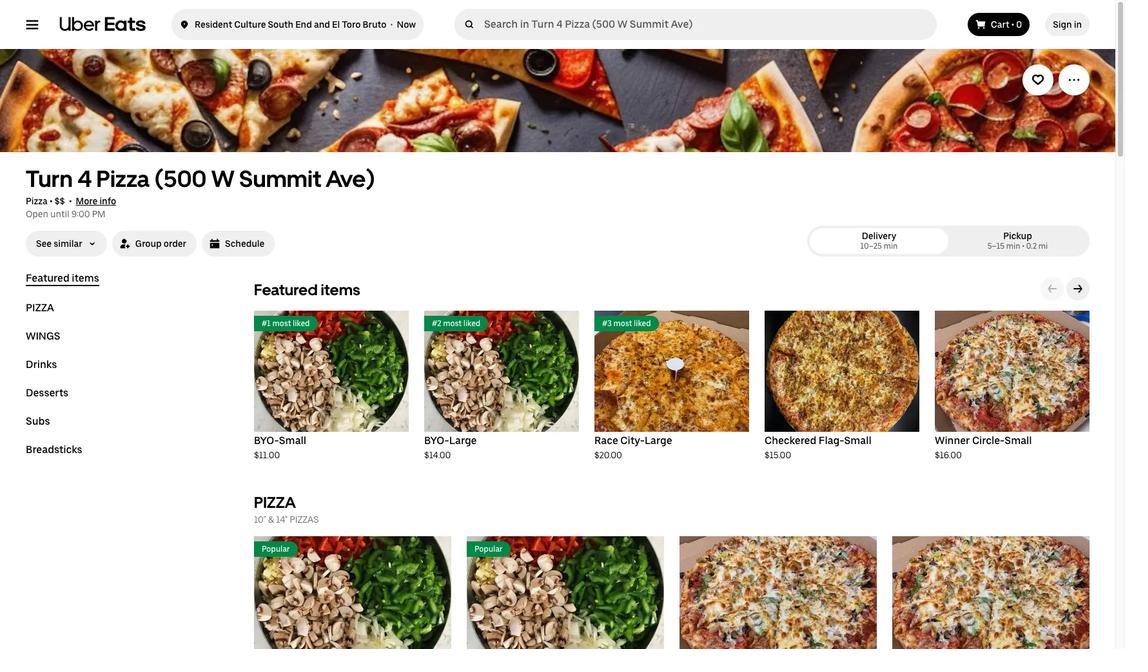 Task type: locate. For each thing, give the bounding box(es) containing it.
pizza button
[[26, 302, 54, 315]]

min for pickup
[[1007, 242, 1021, 251]]

drinks button
[[26, 359, 57, 371]]

2 small from the left
[[845, 435, 872, 447]]

1 horizontal spatial small
[[845, 435, 872, 447]]

1 large from the left
[[449, 435, 477, 447]]

culture
[[234, 19, 266, 30]]

2 byo- from the left
[[424, 435, 449, 447]]

heart outline link
[[1023, 64, 1054, 95]]

checkered flag-small $15.00
[[765, 435, 872, 461]]

flag-
[[819, 435, 845, 447]]

pizza up &
[[254, 493, 296, 512]]

1 horizontal spatial popular
[[475, 545, 503, 554]]

cart
[[991, 19, 1010, 30]]

featured
[[26, 272, 70, 284], [254, 281, 318, 299]]

most
[[272, 319, 291, 328], [443, 319, 462, 328], [614, 319, 632, 328]]

2 liked from the left
[[464, 319, 481, 328]]

1 byo- from the left
[[254, 435, 279, 447]]

1 horizontal spatial large
[[645, 435, 672, 447]]

pizza up info
[[96, 165, 150, 193]]

0 horizontal spatial liked
[[293, 319, 310, 328]]

more info link
[[76, 196, 116, 206]]

most right #1
[[272, 319, 291, 328]]

• left the $$
[[50, 196, 53, 206]]

•
[[391, 19, 393, 30], [1012, 19, 1015, 30], [50, 196, 53, 206], [69, 196, 72, 206], [1022, 242, 1025, 251]]

0 horizontal spatial most
[[272, 319, 291, 328]]

liked right #1
[[293, 319, 310, 328]]

deliver to image
[[179, 17, 190, 32]]

$20.00
[[595, 450, 622, 461]]

desserts
[[26, 387, 68, 399]]

byo- inside byo-small $11.00
[[254, 435, 279, 447]]

pizza
[[26, 302, 54, 314], [254, 493, 296, 512]]

1 horizontal spatial pizza
[[254, 493, 296, 512]]

• left 0
[[1012, 19, 1015, 30]]

featured items down see similar
[[26, 272, 99, 284]]

featured up #1 most liked
[[254, 281, 318, 299]]

1 horizontal spatial most
[[443, 319, 462, 328]]

resident
[[195, 19, 232, 30]]

group order link
[[112, 231, 197, 257]]

1 liked from the left
[[293, 319, 310, 328]]

liked right #3
[[634, 319, 651, 328]]

1 most from the left
[[272, 319, 291, 328]]

1 min from the left
[[884, 242, 898, 251]]

featured items
[[26, 272, 99, 284], [254, 281, 360, 299]]

2 horizontal spatial liked
[[634, 319, 651, 328]]

summit
[[239, 165, 321, 193]]

small for checkered flag-small
[[845, 435, 872, 447]]

byo- up "$14.00"
[[424, 435, 449, 447]]

pickup
[[1004, 231, 1032, 241]]

schedule button
[[202, 231, 275, 257], [202, 231, 275, 257]]

view more options image
[[1068, 74, 1081, 86]]

1 horizontal spatial [object object] radio
[[951, 228, 1085, 254]]

pm
[[92, 209, 106, 219]]

0 horizontal spatial small
[[279, 435, 306, 447]]

most right #2
[[443, 319, 462, 328]]

3 most from the left
[[614, 319, 632, 328]]

featured inside button
[[26, 272, 70, 284]]

0 vertical spatial pizza
[[96, 165, 150, 193]]

2 horizontal spatial most
[[614, 319, 632, 328]]

items
[[72, 272, 99, 284], [321, 281, 360, 299]]

2 popular from the left
[[475, 545, 503, 554]]

pizza for pizza
[[26, 302, 54, 314]]

race
[[595, 435, 618, 447]]

0 horizontal spatial min
[[884, 242, 898, 251]]

checkered
[[765, 435, 817, 447]]

2 horizontal spatial small
[[1005, 435, 1032, 447]]

• inside pickup 5–15 min • 0.2 mi
[[1022, 242, 1025, 251]]

delivery
[[862, 231, 897, 241]]

small inside checkered flag-small $15.00
[[845, 435, 872, 447]]

Search in Turn 4 Pizza (500 W Summit Ave) text field
[[484, 18, 932, 31]]

0 horizontal spatial popular
[[262, 545, 290, 554]]

navigation
[[26, 272, 223, 472]]

liked right #2
[[464, 319, 481, 328]]

• left '0.2'
[[1022, 242, 1025, 251]]

0 horizontal spatial pizza
[[26, 302, 54, 314]]

el
[[332, 19, 340, 30]]

liked
[[293, 319, 310, 328], [464, 319, 481, 328], [634, 319, 651, 328]]

three dots horizontal button
[[1059, 64, 1090, 95]]

1 [object object] radio from the left
[[813, 228, 946, 254]]

circle-
[[973, 435, 1005, 447]]

pizza up open
[[26, 196, 48, 206]]

0 horizontal spatial large
[[449, 435, 477, 447]]

0 horizontal spatial featured
[[26, 272, 70, 284]]

large up "$14.00"
[[449, 435, 477, 447]]

#3
[[602, 319, 612, 328]]

pizza inside pizza 10" & 14" pizzas
[[254, 493, 296, 512]]

most right #3
[[614, 319, 632, 328]]

0 horizontal spatial items
[[72, 272, 99, 284]]

2 most from the left
[[443, 319, 462, 328]]

2 [object object] radio from the left
[[951, 228, 1085, 254]]

0 horizontal spatial pizza
[[26, 196, 48, 206]]

• left now
[[391, 19, 393, 30]]

0
[[1017, 19, 1022, 30]]

1 horizontal spatial featured items
[[254, 281, 360, 299]]

liked for large
[[464, 319, 481, 328]]

w
[[211, 165, 235, 193]]

large right the "race"
[[645, 435, 672, 447]]

featured items up #1 most liked
[[254, 281, 360, 299]]

sign in
[[1053, 19, 1082, 30]]

0 horizontal spatial [object object] radio
[[813, 228, 946, 254]]

3 small from the left
[[1005, 435, 1032, 447]]

0 horizontal spatial featured items
[[26, 272, 99, 284]]

small inside winner circle-small $16.00
[[1005, 435, 1032, 447]]

and
[[314, 19, 330, 30]]

0 horizontal spatial byo-
[[254, 435, 279, 447]]

1 horizontal spatial items
[[321, 281, 360, 299]]

byo- inside the byo-large $14.00
[[424, 435, 449, 447]]

0.2
[[1027, 242, 1037, 251]]

most for small
[[272, 319, 291, 328]]

2 large from the left
[[645, 435, 672, 447]]

1 horizontal spatial byo-
[[424, 435, 449, 447]]

large
[[449, 435, 477, 447], [645, 435, 672, 447]]

featured items inside "navigation"
[[26, 272, 99, 284]]

wings
[[26, 330, 60, 342]]

byo- up $11.00
[[254, 435, 279, 447]]

min inside pickup 5–15 min • 0.2 mi
[[1007, 242, 1021, 251]]

winner circle-small $16.00
[[935, 435, 1032, 461]]

1 horizontal spatial featured
[[254, 281, 318, 299]]

main navigation menu image
[[26, 18, 39, 31]]

navigation containing featured items
[[26, 272, 223, 472]]

min
[[884, 242, 898, 251], [1007, 242, 1021, 251]]

small inside byo-small $11.00
[[279, 435, 306, 447]]

1 vertical spatial pizza
[[26, 196, 48, 206]]

5–15
[[988, 242, 1005, 251]]

featured up pizza button at the left top of page
[[26, 272, 70, 284]]

pizza
[[96, 165, 150, 193], [26, 196, 48, 206]]

1 small from the left
[[279, 435, 306, 447]]

3 liked from the left
[[634, 319, 651, 328]]

min inside delivery 10–25 min
[[884, 242, 898, 251]]

byo-
[[254, 435, 279, 447], [424, 435, 449, 447]]

1 vertical spatial pizza
[[254, 493, 296, 512]]

0 vertical spatial pizza
[[26, 302, 54, 314]]

ave)
[[326, 165, 375, 193]]

[object object] radio containing pickup
[[951, 228, 1085, 254]]

1 horizontal spatial liked
[[464, 319, 481, 328]]

1 horizontal spatial min
[[1007, 242, 1021, 251]]

pizza up wings
[[26, 302, 54, 314]]

small
[[279, 435, 306, 447], [845, 435, 872, 447], [1005, 435, 1032, 447]]

byo- for small
[[254, 435, 279, 447]]

min down delivery
[[884, 242, 898, 251]]

popular
[[262, 545, 290, 554], [475, 545, 503, 554]]

[object Object] radio
[[813, 228, 946, 254], [951, 228, 1085, 254]]

toro
[[342, 19, 361, 30]]

most for city-
[[614, 319, 632, 328]]

min down pickup
[[1007, 242, 1021, 251]]

2 min from the left
[[1007, 242, 1021, 251]]

$14.00
[[424, 450, 451, 461]]



Task type: describe. For each thing, give the bounding box(es) containing it.
byo-large $14.00
[[424, 435, 477, 461]]

bruto
[[363, 19, 387, 30]]

city-
[[621, 435, 645, 447]]

pizza 10" & 14" pizzas
[[254, 493, 319, 525]]

until
[[50, 209, 69, 219]]

more
[[76, 196, 98, 206]]

info
[[100, 196, 116, 206]]

drinks
[[26, 359, 57, 371]]

cart • 0
[[991, 19, 1022, 30]]

#3 most liked
[[602, 319, 651, 328]]

group order
[[135, 239, 186, 249]]

$15.00
[[765, 450, 791, 461]]

schedule
[[225, 239, 265, 249]]

turn
[[26, 165, 73, 193]]

breadsticks button
[[26, 444, 82, 457]]

end
[[296, 19, 312, 30]]

wings button
[[26, 330, 60, 343]]

4
[[77, 165, 92, 193]]

1 horizontal spatial pizza
[[96, 165, 150, 193]]

sign in link
[[1046, 13, 1090, 36]]

winner
[[935, 435, 970, 447]]

items inside button
[[72, 272, 99, 284]]

byo- for large
[[424, 435, 449, 447]]

group
[[135, 239, 162, 249]]

in
[[1074, 19, 1082, 30]]

add to favorites image
[[1032, 74, 1045, 86]]

10–25
[[861, 242, 882, 251]]

pizzas
[[290, 515, 319, 525]]

• right the $$
[[69, 196, 72, 206]]

see
[[36, 239, 52, 249]]

$16.00
[[935, 450, 962, 461]]

pizza for pizza 10" & 14" pizzas
[[254, 493, 296, 512]]

sign
[[1053, 19, 1072, 30]]

&
[[268, 515, 274, 525]]

14"
[[276, 515, 288, 525]]

#1
[[262, 319, 271, 328]]

large inside the byo-large $14.00
[[449, 435, 477, 447]]

uber eats home image
[[59, 17, 146, 32]]

#2 most liked
[[432, 319, 481, 328]]

resident culture south end and el toro bruto • now
[[195, 19, 416, 30]]

large inside race city-large $20.00
[[645, 435, 672, 447]]

next image
[[1073, 284, 1084, 294]]

most for large
[[443, 319, 462, 328]]

breadsticks
[[26, 444, 82, 456]]

see similar
[[36, 239, 82, 249]]

liked for city-
[[634, 319, 651, 328]]

open
[[26, 209, 48, 219]]

pizza inside pizza • $$ • more info open until 9:00 pm
[[26, 196, 48, 206]]

south
[[268, 19, 294, 30]]

byo-small $11.00
[[254, 435, 306, 461]]

similar
[[54, 239, 82, 249]]

turn 4 pizza (500 w summit ave)
[[26, 165, 375, 193]]

min for delivery
[[884, 242, 898, 251]]

pizza • $$ • more info open until 9:00 pm
[[26, 196, 116, 219]]

1 popular from the left
[[262, 545, 290, 554]]

small for winner circle-small
[[1005, 435, 1032, 447]]

mi
[[1039, 242, 1048, 251]]

chevron down small image
[[88, 239, 97, 248]]

(500
[[154, 165, 207, 193]]

subs button
[[26, 415, 50, 428]]

subs
[[26, 415, 50, 428]]

featured items button
[[26, 272, 99, 286]]

$$
[[54, 196, 65, 206]]

#1 most liked
[[262, 319, 310, 328]]

$11.00
[[254, 450, 280, 461]]

desserts button
[[26, 387, 68, 400]]

10"
[[254, 515, 266, 525]]

delivery 10–25 min
[[861, 231, 898, 251]]

order
[[164, 239, 186, 249]]

race city-large $20.00
[[595, 435, 672, 461]]

#2
[[432, 319, 441, 328]]

liked for small
[[293, 319, 310, 328]]

pickup 5–15 min • 0.2 mi
[[988, 231, 1048, 251]]

9:00
[[71, 209, 90, 219]]

now
[[397, 19, 416, 30]]

[object object] radio containing delivery
[[813, 228, 946, 254]]

previous image
[[1047, 284, 1058, 294]]



Task type: vqa. For each thing, say whether or not it's contained in the screenshot.
Race
yes



